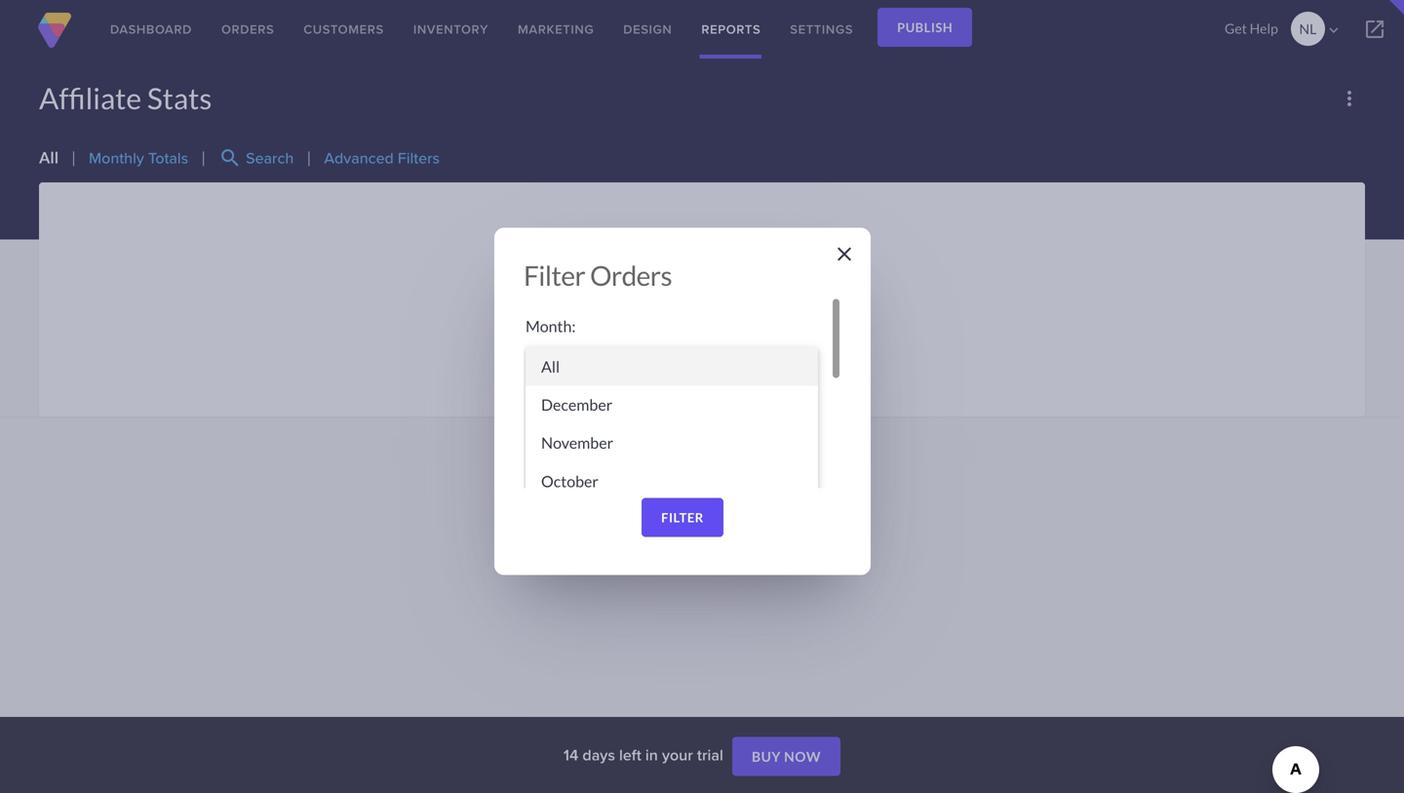Task type: locate. For each thing, give the bounding box(es) containing it.
1 horizontal spatial |
[[201, 148, 206, 167]]

buy
[[752, 748, 781, 765]]

orders
[[221, 20, 274, 39], [590, 259, 672, 292]]

search
[[246, 146, 294, 169]]

monthly totals
[[89, 146, 188, 169]]

1 vertical spatial filter
[[662, 510, 704, 525]]

0 horizontal spatial orders
[[221, 20, 274, 39]]

0 horizontal spatial filter
[[524, 259, 586, 292]]

get help
[[1225, 20, 1279, 37]]

close
[[833, 242, 857, 266]]

1 horizontal spatial filter
[[662, 510, 704, 525]]

1 vertical spatial orders
[[590, 259, 672, 292]]

0 vertical spatial filter
[[524, 259, 586, 292]]

filter orders
[[524, 259, 672, 292]]

|
[[71, 148, 76, 167], [201, 148, 206, 167], [307, 148, 311, 167]]

| left search
[[201, 148, 206, 167]]

stats
[[147, 80, 212, 116]]

all left monthly
[[39, 148, 59, 167]]

now
[[784, 748, 821, 765]]

customers
[[304, 20, 384, 39]]

14
[[564, 743, 579, 766]]

0 vertical spatial all
[[39, 148, 59, 167]]

2 horizontal spatial |
[[307, 148, 311, 167]]

filter for filter orders
[[524, 259, 586, 292]]

| right all link
[[71, 148, 76, 167]]

month:
[[526, 316, 576, 335]]

publish button
[[878, 8, 973, 47]]

monthly totals link
[[89, 146, 188, 169]]

affiliate stats
[[39, 80, 212, 116]]

october
[[541, 472, 599, 491]]

0 horizontal spatial all
[[39, 148, 59, 167]]


[[1364, 18, 1387, 41]]

affiliate
[[39, 80, 142, 116]]

help
[[1250, 20, 1279, 37]]

1 horizontal spatial orders
[[590, 259, 672, 292]]


[[1326, 21, 1343, 39]]

advanced
[[324, 146, 394, 169]]

0 vertical spatial orders
[[221, 20, 274, 39]]

filter
[[524, 259, 586, 292], [662, 510, 704, 525]]

all
[[39, 148, 59, 167], [541, 357, 560, 376]]

all down month:
[[541, 357, 560, 376]]

1 horizontal spatial all
[[541, 357, 560, 376]]

november
[[541, 433, 614, 452]]

marketing
[[518, 20, 594, 39]]

0 horizontal spatial |
[[71, 148, 76, 167]]

1 vertical spatial all
[[541, 357, 560, 376]]

| right search
[[307, 148, 311, 167]]

search
[[219, 146, 242, 170]]

nl
[[1300, 20, 1317, 37]]

monthly
[[89, 146, 144, 169]]

advanced filters link
[[324, 146, 440, 169]]



Task type: describe. For each thing, give the bounding box(es) containing it.
filters
[[398, 146, 440, 169]]

get
[[1225, 20, 1248, 37]]

advanced filters
[[324, 146, 440, 169]]

filter for filter
[[662, 510, 704, 525]]

buy now link
[[733, 737, 841, 776]]

totals
[[148, 146, 188, 169]]

 link
[[1346, 0, 1405, 59]]

succeed online with volusion's shopping cart software image
[[35, 13, 74, 48]]

nl 
[[1300, 20, 1343, 39]]

filter link
[[642, 498, 724, 537]]

settings
[[790, 20, 854, 39]]

3 | from the left
[[307, 148, 311, 167]]

publish
[[898, 20, 953, 35]]

december
[[541, 395, 613, 414]]

all link
[[39, 148, 59, 167]]

2 | from the left
[[201, 148, 206, 167]]

design
[[624, 20, 673, 39]]

dashboard
[[110, 20, 192, 39]]

1 | from the left
[[71, 148, 76, 167]]

search search
[[219, 146, 294, 170]]

reports
[[702, 20, 761, 39]]

dashboard link
[[96, 0, 207, 59]]

inventory
[[414, 20, 489, 39]]

buy now
[[752, 748, 821, 765]]



Task type: vqa. For each thing, say whether or not it's contained in the screenshot.
The "Settings" to the top
no



